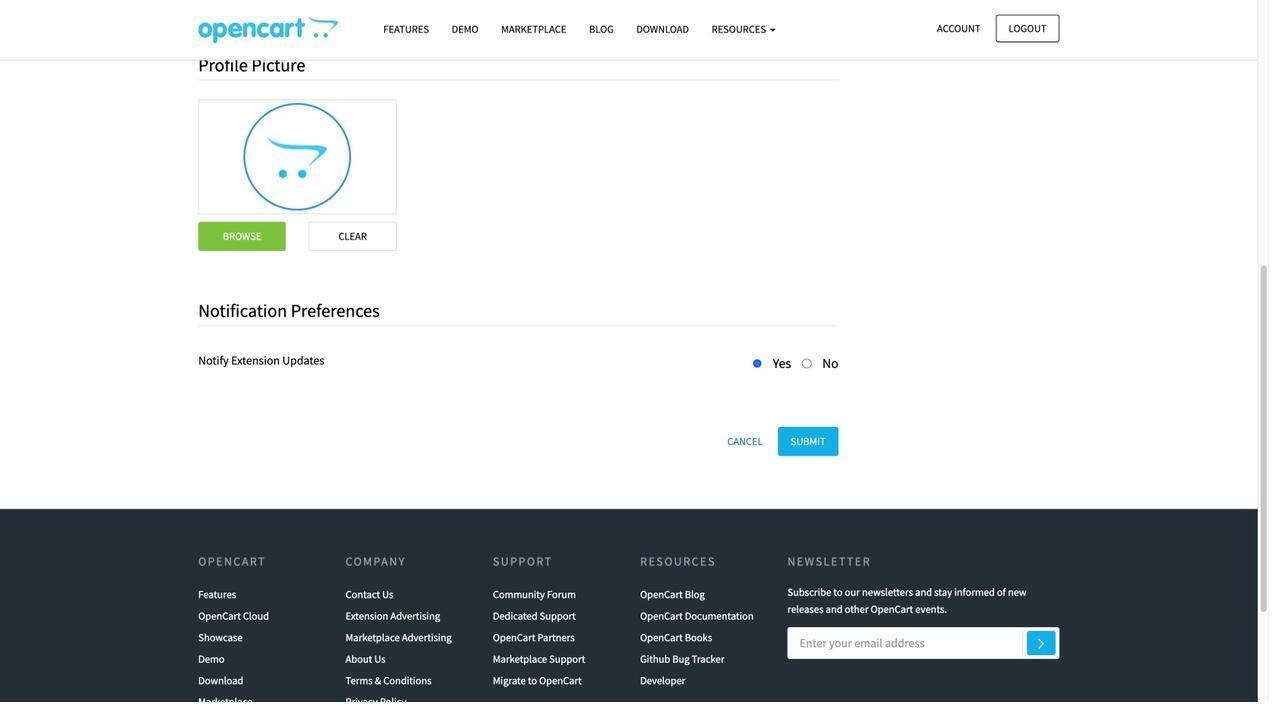 Task type: vqa. For each thing, say whether or not it's contained in the screenshot.
Angle Right icon
yes



Task type: describe. For each thing, give the bounding box(es) containing it.
angle right image
[[1039, 634, 1045, 652]]



Task type: locate. For each thing, give the bounding box(es) containing it.
account edit image
[[198, 16, 338, 43]]

Enter your email address text field
[[788, 627, 1060, 659]]

None radio
[[753, 358, 763, 368]]



